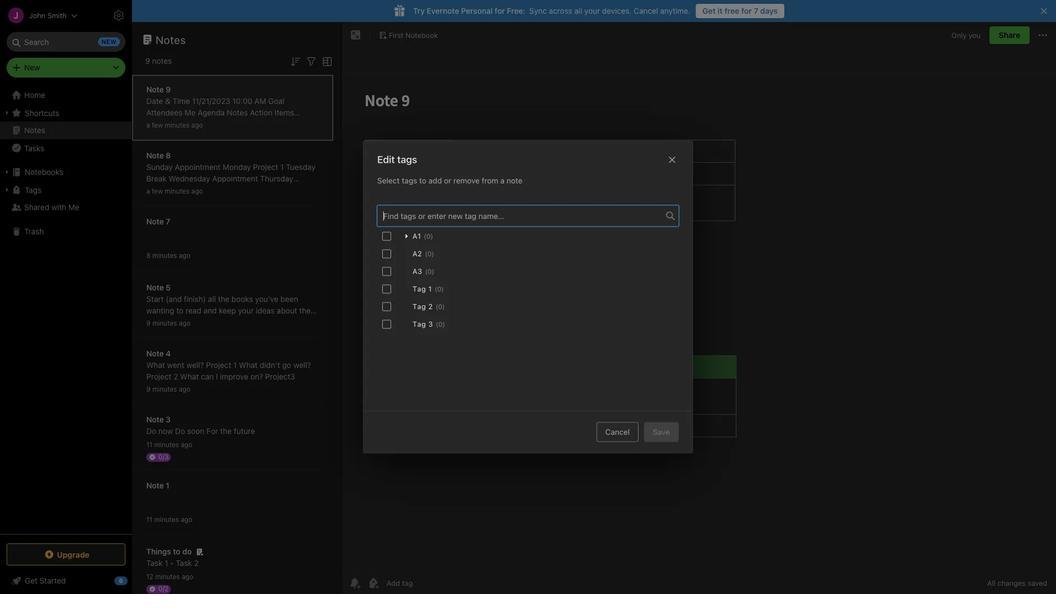 Task type: locate. For each thing, give the bounding box(es) containing it.
sunday
[[146, 163, 173, 172]]

1 inside sunday appointment monday project 1 tuesday break wednesday appointment thursday project 2 friday task 3 saturday break
[[280, 163, 284, 172]]

break down sunday
[[146, 174, 167, 183]]

first notebook
[[389, 31, 438, 39]]

-
[[170, 559, 174, 568]]

3 up now
[[166, 415, 171, 424]]

tags for edit
[[397, 154, 417, 165]]

anytime.
[[660, 6, 691, 15]]

minutes up 0/3
[[154, 441, 179, 449]]

2 vertical spatial notes
[[191, 131, 211, 140]]

add tag image
[[367, 577, 380, 590]]

all
[[988, 579, 996, 587]]

0 horizontal spatial meeting
[[160, 131, 189, 140]]

you're
[[226, 318, 248, 327]]

ago left the clean in the left of the page
[[191, 121, 203, 129]]

first notebook button
[[375, 28, 442, 43]]

to left add
[[419, 176, 427, 185]]

expand note image
[[349, 29, 363, 42]]

1 horizontal spatial your
[[585, 6, 600, 15]]

Select1861 checkbox
[[382, 250, 391, 258]]

2 vertical spatial all
[[146, 318, 154, 327]]

try
[[413, 6, 425, 15]]

2 up tag 3 ( 0 )
[[429, 302, 433, 311]]

0 vertical spatial 3
[[222, 186, 227, 195]]

2 vertical spatial 3
[[166, 415, 171, 424]]

2 horizontal spatial 3
[[429, 320, 433, 328]]

2 horizontal spatial notes
[[227, 108, 248, 117]]

me inside date & time 11/21/2023 10:00 am goal attendees me agenda notes action items assignee status clean up meeting notes send out meeting notes and action items
[[185, 108, 196, 117]]

note
[[507, 176, 523, 185]]

8 up note 5
[[146, 252, 151, 259]]

0 vertical spatial the
[[218, 295, 230, 304]]

2 a few minutes ago from the top
[[146, 187, 203, 195]]

None search field
[[14, 32, 118, 52]]

1 horizontal spatial all
[[208, 295, 216, 304]]

0 horizontal spatial well?
[[186, 361, 204, 370]]

free
[[725, 6, 740, 15]]

0 horizontal spatial 7
[[166, 217, 170, 226]]

save button
[[644, 422, 679, 442]]

0 vertical spatial 8
[[166, 151, 171, 160]]

0 right a2
[[428, 250, 432, 258]]

tag down tag 2 ( 0 )
[[413, 320, 426, 328]]

1 horizontal spatial 3
[[222, 186, 227, 195]]

few for wednesday
[[152, 187, 163, 195]]

1 inside what went well? project 1 what didn't go well? project 2 what can i improve on? project3
[[233, 361, 237, 370]]

do now do soon for the future
[[146, 427, 255, 436]]

future
[[234, 427, 255, 436]]

break
[[146, 174, 167, 183], [263, 186, 283, 195]]

(
[[424, 232, 427, 240], [425, 250, 428, 258], [425, 268, 428, 275], [435, 285, 437, 293], [436, 303, 438, 311], [436, 321, 439, 328]]

to
[[419, 176, 427, 185], [176, 306, 183, 315], [173, 547, 180, 556]]

) up tag 2 ( 0 )
[[442, 285, 444, 293]]

do
[[182, 547, 192, 556]]

do down the note 3
[[146, 427, 156, 436]]

tag inside the tag 3 row
[[413, 320, 426, 328]]

note 7
[[146, 217, 170, 226]]

new
[[24, 63, 40, 72]]

attendees
[[146, 108, 183, 117]]

read
[[186, 306, 201, 315]]

note up start
[[146, 283, 164, 292]]

3 note from the top
[[146, 217, 164, 226]]

the right for
[[220, 427, 232, 436]]

tag down tag 1 ( 0 )
[[413, 302, 426, 311]]

shared with me
[[24, 203, 79, 212]]

0 horizontal spatial 8
[[146, 252, 151, 259]]

you've
[[255, 295, 278, 304]]

11 down the note 3
[[146, 441, 152, 449]]

0 horizontal spatial 3
[[166, 415, 171, 424]]

0 horizontal spatial notes
[[24, 126, 45, 135]]

1 horizontal spatial do
[[175, 427, 185, 436]]

assignee
[[146, 120, 179, 129]]

been
[[281, 295, 298, 304]]

or
[[444, 176, 452, 185]]

9 minutes ago down the "went"
[[146, 385, 191, 393]]

0 inside a1 ( 0 )
[[427, 232, 431, 240]]

friday
[[180, 186, 202, 195]]

tag for tag 1
[[413, 285, 426, 293]]

share button
[[990, 26, 1030, 44]]

well? up can
[[186, 361, 204, 370]]

2 horizontal spatial what
[[239, 361, 258, 370]]

items
[[275, 108, 294, 117]]

1 horizontal spatial break
[[263, 186, 283, 195]]

minutes down "attendees"
[[165, 121, 190, 129]]

0 vertical spatial break
[[146, 174, 167, 183]]

0 vertical spatial tags
[[397, 154, 417, 165]]

row group inside select tags to add or remove from a note element
[[377, 228, 680, 333]]

1 horizontal spatial me
[[185, 108, 196, 117]]

) down tag 2 ( 0 )
[[443, 321, 445, 328]]

2 note from the top
[[146, 151, 164, 160]]

9
[[145, 56, 150, 65], [166, 85, 171, 94], [146, 319, 151, 327], [146, 385, 151, 393]]

minutes up things to do
[[154, 516, 179, 524]]

trash link
[[0, 223, 132, 240]]

1 tag from the top
[[413, 285, 426, 293]]

task down 'things'
[[146, 559, 163, 568]]

1 vertical spatial appointment
[[212, 174, 258, 183]]

minutes up 0/2
[[155, 573, 180, 581]]

2 tag from the top
[[413, 302, 426, 311]]

1 horizontal spatial meeting
[[239, 120, 268, 129]]

a3 ( 0 )
[[413, 267, 434, 275]]

from
[[482, 176, 498, 185]]

note 9
[[146, 85, 171, 94]]

project down the "went"
[[146, 372, 172, 381]]

0 horizontal spatial do
[[146, 427, 156, 436]]

0 inside tag 3 ( 0 )
[[439, 321, 443, 328]]

tag 2 row
[[377, 298, 680, 316]]

note 4
[[146, 349, 171, 358]]

0 up tag 2 ( 0 )
[[437, 285, 442, 293]]

notes up tasks on the left top of page
[[24, 126, 45, 135]]

minutes down "wednesday"
[[165, 187, 190, 195]]

0 vertical spatial and
[[213, 131, 226, 140]]

home link
[[0, 86, 132, 104]]

7 up 8 minutes ago
[[166, 217, 170, 226]]

0/2
[[158, 585, 169, 593]]

cancel inside button
[[606, 428, 630, 437]]

1 up tag 2 ( 0 )
[[429, 285, 432, 293]]

2 11 minutes ago from the top
[[146, 516, 192, 524]]

to left do
[[173, 547, 180, 556]]

all right across
[[575, 6, 583, 15]]

0 vertical spatial your
[[585, 6, 600, 15]]

start (and finish) all the books you've been wanting to read and keep your ideas about them all in one place. tip: if you're reading a physical book, take pictu...
[[146, 295, 317, 338]]

physical
[[285, 318, 314, 327]]

tag down a3
[[413, 285, 426, 293]]

0 vertical spatial notes
[[156, 33, 186, 46]]

1 few from the top
[[152, 121, 163, 129]]

remove
[[454, 176, 480, 185]]

0 vertical spatial 11
[[146, 441, 152, 449]]

0 horizontal spatial for
[[495, 6, 505, 15]]

2 for from the left
[[742, 6, 752, 15]]

1 do from the left
[[146, 427, 156, 436]]

note
[[146, 85, 164, 94], [146, 151, 164, 160], [146, 217, 164, 226], [146, 283, 164, 292], [146, 349, 164, 358], [146, 415, 164, 424], [146, 481, 164, 490]]

project
[[253, 163, 278, 172], [146, 186, 172, 195], [206, 361, 231, 370], [146, 372, 172, 381]]

only
[[952, 31, 967, 39]]

do right now
[[175, 427, 185, 436]]

11/21/2023
[[192, 97, 230, 106]]

1 for from the left
[[495, 6, 505, 15]]

1 vertical spatial few
[[152, 187, 163, 195]]

0 right a3
[[428, 268, 432, 275]]

went
[[167, 361, 184, 370]]

tree
[[0, 86, 132, 534]]

7 inside button
[[754, 6, 759, 15]]

tags right select at left
[[402, 176, 417, 185]]

Select1864 checkbox
[[382, 302, 391, 311]]

a few minutes ago down "attendees"
[[146, 121, 203, 129]]

task right friday
[[204, 186, 220, 195]]

minutes down the "went"
[[152, 385, 177, 393]]

0 vertical spatial tag
[[413, 285, 426, 293]]

3 inside row
[[429, 320, 433, 328]]

1 vertical spatial the
[[220, 427, 232, 436]]

1 note from the top
[[146, 85, 164, 94]]

2 few from the top
[[152, 187, 163, 195]]

9 minutes ago for to
[[146, 319, 191, 327]]

expand tags image
[[3, 185, 12, 194]]

note 8
[[146, 151, 171, 160]]

( right a2
[[425, 250, 428, 258]]

appointment down monday
[[212, 174, 258, 183]]

1 vertical spatial 11
[[146, 516, 152, 524]]

0 vertical spatial all
[[575, 6, 583, 15]]

your down 'books'
[[238, 306, 254, 315]]

cancel left the save
[[606, 428, 630, 437]]

what down note 4
[[146, 361, 165, 370]]

1 a few minutes ago from the top
[[146, 121, 203, 129]]

sync
[[529, 6, 547, 15]]

2 well? from the left
[[293, 361, 311, 370]]

1 horizontal spatial 8
[[166, 151, 171, 160]]

and inside date & time 11/21/2023 10:00 am goal attendees me agenda notes action items assignee status clean up meeting notes send out meeting notes and action items
[[213, 131, 226, 140]]

note up sunday
[[146, 151, 164, 160]]

tasks button
[[0, 139, 132, 157]]

note for note 4
[[146, 349, 164, 358]]

for for free:
[[495, 6, 505, 15]]

1 horizontal spatial what
[[180, 372, 199, 381]]

few for attendees
[[152, 121, 163, 129]]

wednesday
[[169, 174, 210, 183]]

1 inside tag 1 "row"
[[429, 285, 432, 293]]

notes down status
[[191, 131, 211, 140]]

all changes saved
[[988, 579, 1048, 587]]

( inside a3 ( 0 )
[[425, 268, 428, 275]]

1 vertical spatial notes
[[227, 108, 248, 117]]

0 horizontal spatial me
[[68, 203, 79, 212]]

3 inside sunday appointment monday project 1 tuesday break wednesday appointment thursday project 2 friday task 3 saturday break
[[222, 186, 227, 195]]

( down tag 2 ( 0 )
[[436, 321, 439, 328]]

0 vertical spatial 11 minutes ago
[[146, 441, 192, 449]]

1 vertical spatial cancel
[[606, 428, 630, 437]]

6 note from the top
[[146, 415, 164, 424]]

notes up note 9 in the left of the page
[[152, 56, 172, 65]]

goal
[[268, 97, 285, 106]]

( inside tag 1 ( 0 )
[[435, 285, 437, 293]]

ago
[[191, 121, 203, 129], [191, 187, 203, 195], [179, 252, 191, 259], [179, 319, 191, 327], [179, 385, 191, 393], [181, 441, 192, 449], [181, 516, 192, 524], [182, 573, 193, 581]]

tag inside "tag 2" row
[[413, 302, 426, 311]]

1 up thursday
[[280, 163, 284, 172]]

things
[[146, 547, 171, 556]]

monday
[[223, 163, 251, 172]]

notebooks
[[25, 168, 63, 177]]

with
[[51, 203, 66, 212]]

a
[[146, 121, 150, 129], [501, 176, 505, 185], [146, 187, 150, 195], [279, 318, 283, 327]]

notes down "items"
[[270, 120, 290, 129]]

out
[[146, 131, 158, 140]]

note up now
[[146, 415, 164, 424]]

( inside tag 3 ( 0 )
[[436, 321, 439, 328]]

your inside start (and finish) all the books you've been wanting to read and keep your ideas about them all in one place. tip: if you're reading a physical book, take pictu...
[[238, 306, 254, 315]]

11 minutes ago up 0/3
[[146, 441, 192, 449]]

what up on?
[[239, 361, 258, 370]]

2 vertical spatial tag
[[413, 320, 426, 328]]

0 horizontal spatial all
[[146, 318, 154, 327]]

2 left friday
[[174, 186, 178, 195]]

note up date at left top
[[146, 85, 164, 94]]

0 inside tag 1 ( 0 )
[[437, 285, 442, 293]]

) inside tag 2 ( 0 )
[[443, 303, 445, 311]]

1 vertical spatial to
[[176, 306, 183, 315]]

task down do
[[176, 559, 192, 568]]

8 up sunday
[[166, 151, 171, 160]]

1 9 minutes ago from the top
[[146, 319, 191, 327]]

wanting
[[146, 306, 174, 315]]

a few minutes ago down "wednesday"
[[146, 187, 203, 195]]

0 vertical spatial a few minutes ago
[[146, 121, 203, 129]]

7 left days
[[754, 6, 759, 15]]

5 note from the top
[[146, 349, 164, 358]]

( right a3
[[425, 268, 428, 275]]

0 vertical spatial 7
[[754, 6, 759, 15]]

them
[[299, 306, 317, 315]]

and
[[213, 131, 226, 140], [204, 306, 217, 315]]

do
[[146, 427, 156, 436], [175, 427, 185, 436]]

1 horizontal spatial notes
[[156, 33, 186, 46]]

ago up do
[[181, 516, 192, 524]]

cancel right devices.
[[634, 6, 658, 15]]

project up i
[[206, 361, 231, 370]]

tags for select
[[402, 176, 417, 185]]

) right a3
[[432, 268, 434, 275]]

upgrade
[[57, 550, 90, 559]]

close image
[[666, 153, 679, 166]]

notes
[[156, 33, 186, 46], [227, 108, 248, 117], [24, 126, 45, 135]]

few up out
[[152, 121, 163, 129]]

0 horizontal spatial cancel
[[606, 428, 630, 437]]

1 vertical spatial 3
[[429, 320, 433, 328]]

1 horizontal spatial 7
[[754, 6, 759, 15]]

1 vertical spatial tag
[[413, 302, 426, 311]]

9 up note 9 in the left of the page
[[145, 56, 150, 65]]

0 horizontal spatial your
[[238, 306, 254, 315]]

1 vertical spatial all
[[208, 295, 216, 304]]

Select1865 checkbox
[[382, 320, 391, 329]]

meeting down assignee
[[160, 131, 189, 140]]

upgrade button
[[7, 544, 125, 566]]

note for note 5
[[146, 283, 164, 292]]

2 11 from the top
[[146, 516, 152, 524]]

meeting down action
[[239, 120, 268, 129]]

) right a2
[[432, 250, 434, 258]]

0 horizontal spatial notes
[[152, 56, 172, 65]]

trash
[[24, 227, 44, 236]]

thursday
[[260, 174, 293, 183]]

0 vertical spatial 9 minutes ago
[[146, 319, 191, 327]]

0 vertical spatial notes
[[152, 56, 172, 65]]

what left can
[[180, 372, 199, 381]]

0 vertical spatial me
[[185, 108, 196, 117]]

2 inside "tag 2" row
[[429, 302, 433, 311]]

notes up up
[[227, 108, 248, 117]]

row group containing a1
[[377, 228, 680, 333]]

one
[[165, 318, 178, 327]]

tags right edit
[[397, 154, 417, 165]]

) right a1
[[431, 232, 433, 240]]

row group
[[377, 228, 680, 333]]

all left in on the left of page
[[146, 318, 154, 327]]

1 vertical spatial your
[[238, 306, 254, 315]]

1 vertical spatial a few minutes ago
[[146, 187, 203, 195]]

1 horizontal spatial well?
[[293, 361, 311, 370]]

me up status
[[185, 108, 196, 117]]

7 note from the top
[[146, 481, 164, 490]]

4
[[166, 349, 171, 358]]

3 tag from the top
[[413, 320, 426, 328]]

1 vertical spatial 9 minutes ago
[[146, 385, 191, 393]]

break down thursday
[[263, 186, 283, 195]]

1 vertical spatial tags
[[402, 176, 417, 185]]

1 11 from the top
[[146, 441, 152, 449]]

minutes up 5
[[152, 252, 177, 259]]

evernote
[[427, 6, 459, 15]]

4 note from the top
[[146, 283, 164, 292]]

0 inside a3 ( 0 )
[[428, 268, 432, 275]]

sunday appointment monday project 1 tuesday break wednesday appointment thursday project 2 friday task 3 saturday break
[[146, 163, 316, 195]]

note left 4
[[146, 349, 164, 358]]

Note Editor text field
[[342, 75, 1056, 572]]

expand notebooks image
[[3, 168, 12, 177]]

the up keep
[[218, 295, 230, 304]]

note 3
[[146, 415, 171, 424]]

your
[[585, 6, 600, 15], [238, 306, 254, 315]]

9 up the note 3
[[146, 385, 151, 393]]

tasks
[[24, 143, 44, 153]]

1 vertical spatial and
[[204, 306, 217, 315]]

new button
[[7, 58, 125, 78]]

ago up finish)
[[179, 252, 191, 259]]

1 vertical spatial meeting
[[160, 131, 189, 140]]

for right free
[[742, 6, 752, 15]]

1 left -
[[165, 559, 168, 568]]

and down the clean in the left of the page
[[213, 131, 226, 140]]

12 minutes ago
[[146, 573, 193, 581]]

) inside a1 ( 0 )
[[431, 232, 433, 240]]

a few minutes ago for attendees
[[146, 121, 203, 129]]

1 vertical spatial 11 minutes ago
[[146, 516, 192, 524]]

1 vertical spatial notes
[[270, 120, 290, 129]]

7
[[754, 6, 759, 15], [166, 217, 170, 226]]

tag inside tag 1 "row"
[[413, 285, 426, 293]]

2 horizontal spatial task
[[204, 186, 220, 195]]

&
[[165, 97, 171, 106]]

1 down 0/3
[[166, 481, 169, 490]]

( inside tag 2 ( 0 )
[[436, 303, 438, 311]]

11 minutes ago up things to do
[[146, 516, 192, 524]]

0 vertical spatial few
[[152, 121, 163, 129]]

1 horizontal spatial notes
[[191, 131, 211, 140]]

cancel
[[634, 6, 658, 15], [606, 428, 630, 437]]

( up tag 2 ( 0 )
[[435, 285, 437, 293]]

1 horizontal spatial cancel
[[634, 6, 658, 15]]

2 9 minutes ago from the top
[[146, 385, 191, 393]]

task inside sunday appointment monday project 1 tuesday break wednesday appointment thursday project 2 friday task 3 saturday break
[[204, 186, 220, 195]]

me right 'with'
[[68, 203, 79, 212]]

for inside button
[[742, 6, 752, 15]]

ago down task 1 - task 2
[[182, 573, 193, 581]]

send
[[292, 120, 310, 129]]

2 vertical spatial notes
[[24, 126, 45, 135]]

tags
[[25, 185, 42, 194]]

1 horizontal spatial for
[[742, 6, 752, 15]]

action
[[228, 131, 250, 140]]

a down the about
[[279, 318, 283, 327]]

few down sunday
[[152, 187, 163, 195]]

tag 2 ( 0 )
[[413, 302, 445, 311]]

notes up 9 notes
[[156, 33, 186, 46]]



Task type: vqa. For each thing, say whether or not it's contained in the screenshot.
Select1861 option
yes



Task type: describe. For each thing, give the bounding box(es) containing it.
save
[[653, 428, 670, 437]]

days
[[761, 6, 778, 15]]

1 vertical spatial 7
[[166, 217, 170, 226]]

didn't
[[260, 361, 280, 370]]

select tags to add or remove from a note
[[377, 176, 523, 185]]

minutes down wanting
[[152, 319, 177, 327]]

a1 row
[[377, 228, 680, 245]]

now
[[158, 427, 173, 436]]

notes inside tree
[[24, 126, 45, 135]]

saturday
[[229, 186, 261, 195]]

0 horizontal spatial break
[[146, 174, 167, 183]]

3 for note 3
[[166, 415, 171, 424]]

select
[[377, 176, 400, 185]]

note 5
[[146, 283, 171, 292]]

Select1860 checkbox
[[382, 232, 391, 241]]

tag for tag 3
[[413, 320, 426, 328]]

changes
[[998, 579, 1026, 587]]

note for note 3
[[146, 415, 164, 424]]

action
[[250, 108, 273, 117]]

a down sunday
[[146, 187, 150, 195]]

if
[[219, 318, 224, 327]]

for
[[207, 427, 218, 436]]

take
[[168, 329, 183, 338]]

tag 3 ( 0 )
[[413, 320, 445, 328]]

improve
[[220, 372, 248, 381]]

ideas
[[256, 306, 275, 315]]

clean
[[206, 120, 226, 129]]

edit
[[377, 154, 395, 165]]

get it free for 7 days button
[[696, 4, 785, 18]]

1 vertical spatial me
[[68, 203, 79, 212]]

1 for note 1
[[166, 481, 169, 490]]

0 vertical spatial to
[[419, 176, 427, 185]]

2 horizontal spatial notes
[[270, 120, 290, 129]]

) inside tag 1 ( 0 )
[[442, 285, 444, 293]]

what went well? project 1 what didn't go well? project 2 what can i improve on? project3
[[146, 361, 311, 381]]

up
[[228, 120, 237, 129]]

tag 1 ( 0 )
[[413, 285, 444, 293]]

soon
[[187, 427, 205, 436]]

finish)
[[184, 295, 206, 304]]

a1
[[413, 232, 421, 240]]

(and
[[166, 295, 182, 304]]

date
[[146, 97, 163, 106]]

( inside a1 ( 0 )
[[424, 232, 427, 240]]

1 for task 1 - task 2
[[165, 559, 168, 568]]

Search text field
[[14, 32, 118, 52]]

pictu...
[[186, 329, 210, 338]]

shared with me link
[[0, 199, 132, 216]]

notebook
[[406, 31, 438, 39]]

a few minutes ago for wednesday
[[146, 187, 203, 195]]

1 11 minutes ago from the top
[[146, 441, 192, 449]]

try evernote personal for free: sync across all your devices. cancel anytime.
[[413, 6, 691, 15]]

note for note 1
[[146, 481, 164, 490]]

reading
[[250, 318, 277, 327]]

2 inside sunday appointment monday project 1 tuesday break wednesday appointment thursday project 2 friday task 3 saturday break
[[174, 186, 178, 195]]

status
[[181, 120, 204, 129]]

am
[[255, 97, 266, 106]]

personal
[[461, 6, 493, 15]]

a2 ( 0 )
[[413, 250, 434, 258]]

note for note 7
[[146, 217, 164, 226]]

get it free for 7 days
[[703, 6, 778, 15]]

2 inside what went well? project 1 what didn't go well? project 2 what can i improve on? project3
[[174, 372, 178, 381]]

devices.
[[602, 6, 632, 15]]

0 inside "a2 ( 0 )"
[[428, 250, 432, 258]]

a left note
[[501, 176, 505, 185]]

free:
[[507, 6, 526, 15]]

9 minutes ago for project
[[146, 385, 191, 393]]

Select1863 checkbox
[[382, 285, 391, 294]]

0 vertical spatial meeting
[[239, 120, 268, 129]]

items
[[252, 131, 271, 140]]

notebooks link
[[0, 163, 132, 181]]

tip:
[[203, 318, 217, 327]]

10:00
[[232, 97, 252, 106]]

2 vertical spatial to
[[173, 547, 180, 556]]

) inside a3 ( 0 )
[[432, 268, 434, 275]]

add
[[429, 176, 442, 185]]

a2 row
[[377, 245, 680, 263]]

2 horizontal spatial all
[[575, 6, 583, 15]]

project up thursday
[[253, 163, 278, 172]]

tree containing home
[[0, 86, 132, 534]]

about
[[277, 306, 297, 315]]

( inside "a2 ( 0 )"
[[425, 250, 428, 258]]

a1 ( 0 )
[[413, 232, 433, 240]]

add a reminder image
[[348, 577, 362, 590]]

12
[[146, 573, 153, 581]]

ago down the "went"
[[179, 385, 191, 393]]

can
[[201, 372, 214, 381]]

ago down soon
[[181, 441, 192, 449]]

a3
[[413, 267, 422, 275]]

note 1
[[146, 481, 169, 490]]

tag for tag 2
[[413, 302, 426, 311]]

get
[[703, 6, 716, 15]]

note for note 8
[[146, 151, 164, 160]]

Find tags or enter new tag name… text field
[[377, 209, 666, 223]]

0 inside tag 2 ( 0 )
[[438, 303, 443, 311]]

Select1862 checkbox
[[382, 267, 391, 276]]

agenda
[[198, 108, 225, 117]]

1 vertical spatial 8
[[146, 252, 151, 259]]

in
[[156, 318, 163, 327]]

0/3
[[158, 453, 169, 461]]

project3
[[265, 372, 295, 381]]

i
[[216, 372, 218, 381]]

to inside start (and finish) all the books you've been wanting to read and keep your ideas about them all in one place. tip: if you're reading a physical book, take pictu...
[[176, 306, 183, 315]]

note window element
[[342, 22, 1056, 594]]

9 left in on the left of page
[[146, 319, 151, 327]]

task 1 - task 2
[[146, 559, 199, 568]]

) inside "a2 ( 0 )"
[[432, 250, 434, 258]]

a3 row
[[377, 263, 680, 280]]

tag 3 row
[[377, 316, 680, 333]]

home
[[24, 91, 45, 100]]

project down sunday
[[146, 186, 172, 195]]

arrow image
[[402, 232, 412, 241]]

1 vertical spatial break
[[263, 186, 283, 195]]

1 for tag 1 ( 0 )
[[429, 285, 432, 293]]

0 horizontal spatial what
[[146, 361, 165, 370]]

shortcuts
[[25, 108, 59, 117]]

and inside start (and finish) all the books you've been wanting to read and keep your ideas about them all in one place. tip: if you're reading a physical book, take pictu...
[[204, 306, 217, 315]]

2 do from the left
[[175, 427, 185, 436]]

select tags to add or remove from a note element
[[364, 196, 693, 411]]

9 up the &
[[166, 85, 171, 94]]

a inside start (and finish) all the books you've been wanting to read and keep your ideas about them all in one place. tip: if you're reading a physical book, take pictu...
[[279, 318, 283, 327]]

for for 7
[[742, 6, 752, 15]]

the inside start (and finish) all the books you've been wanting to read and keep your ideas about them all in one place. tip: if you're reading a physical book, take pictu...
[[218, 295, 230, 304]]

books
[[232, 295, 253, 304]]

0 vertical spatial appointment
[[175, 163, 221, 172]]

notes inside date & time 11/21/2023 10:00 am goal attendees me agenda notes action items assignee status clean up meeting notes send out meeting notes and action items
[[227, 108, 248, 117]]

date & time 11/21/2023 10:00 am goal attendees me agenda notes action items assignee status clean up meeting notes send out meeting notes and action items
[[146, 97, 310, 140]]

3 for tag 3 ( 0 )
[[429, 320, 433, 328]]

0 vertical spatial cancel
[[634, 6, 658, 15]]

ago down "wednesday"
[[191, 187, 203, 195]]

0 horizontal spatial task
[[146, 559, 163, 568]]

a up out
[[146, 121, 150, 129]]

things to do
[[146, 547, 192, 556]]

8 minutes ago
[[146, 252, 191, 259]]

saved
[[1028, 579, 1048, 587]]

cancel button
[[597, 422, 639, 442]]

tag 1 row
[[377, 280, 680, 298]]

1 horizontal spatial task
[[176, 559, 192, 568]]

) inside tag 3 ( 0 )
[[443, 321, 445, 328]]

book,
[[146, 329, 166, 338]]

1 well? from the left
[[186, 361, 204, 370]]

settings image
[[112, 9, 125, 22]]

note for note 9
[[146, 85, 164, 94]]

ago right "one"
[[179, 319, 191, 327]]

2 right -
[[194, 559, 199, 568]]



